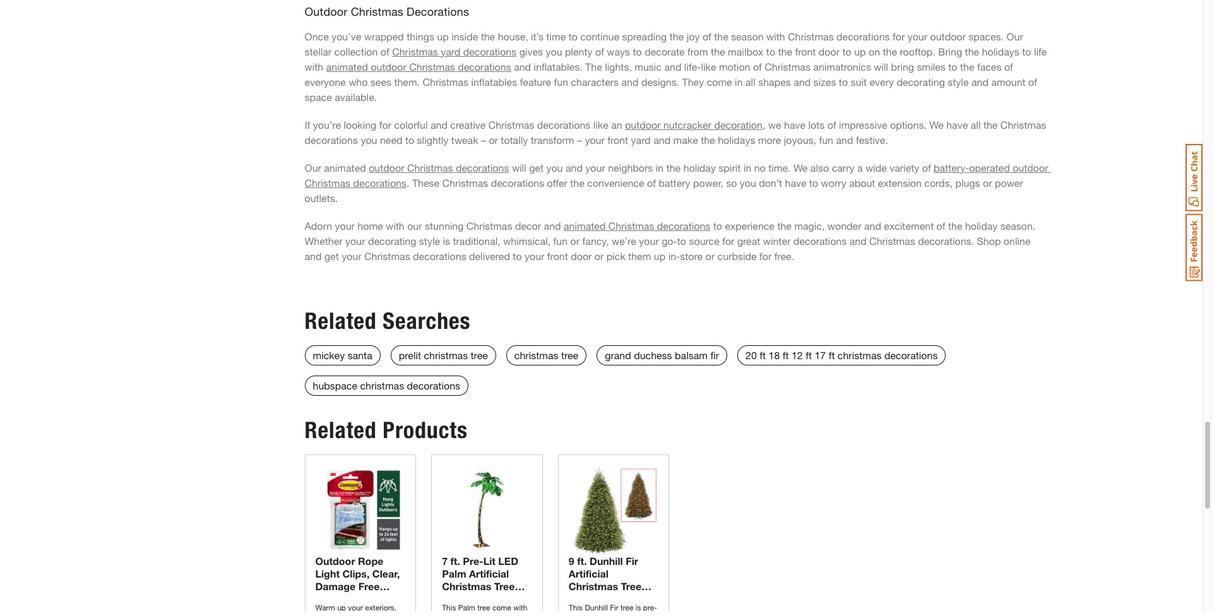 Task type: locate. For each thing, give the bounding box(es) containing it.
artificial down lit
[[469, 568, 509, 580]]

convenience
[[588, 177, 645, 189]]

0 horizontal spatial style
[[419, 235, 440, 247]]

all
[[746, 76, 756, 88], [971, 119, 981, 131]]

in left no
[[744, 162, 752, 174]]

for up rooftop.
[[893, 30, 905, 42]]

related down hubspace
[[305, 417, 377, 444]]

we
[[769, 119, 782, 131]]

clips
[[316, 606, 340, 612]]

and left 96
[[442, 606, 460, 612]]

hubspace christmas decorations
[[313, 379, 461, 391]]

ft. for dunhill
[[578, 556, 587, 568]]

0 horizontal spatial artificial
[[469, 568, 509, 580]]

– right tweak
[[481, 134, 486, 146]]

balsam
[[675, 349, 708, 361]]

you've
[[332, 30, 362, 42]]

christmas up animated outdoor christmas decorations link
[[392, 45, 438, 57]]

front inside 'to experience the magic, wonder and excitement of the holiday season. whether your decorating style is traditional, whimsical, fun or fancy, we're your go-to source for great winter decorations and christmas decorations. shop online and get your christmas decorations delivered to your front door or pick them up in-store or curbside for free.'
[[548, 250, 568, 262]]

of up cords,
[[923, 162, 932, 174]]

the right the on
[[884, 45, 898, 57]]

in
[[735, 76, 743, 88], [656, 162, 664, 174], [744, 162, 752, 174]]

lit
[[484, 556, 496, 568]]

mickey santa
[[313, 349, 373, 361]]

music
[[635, 60, 662, 72]]

0 vertical spatial door
[[819, 45, 840, 57]]

of inside the , we have lots of impressive options. we have all the christmas decorations you need to slightly tweak – or totally transform – your front yard and make the holidays more joyous, fun and festive.
[[828, 119, 837, 131]]

your up our animated outdoor christmas decorations will get you and your neighbors in the holiday spirit in no time. we also carry a wide variety of
[[585, 134, 605, 146]]

fun down lots
[[820, 134, 834, 146]]

up left the "in-"
[[654, 250, 666, 262]]

in inside and inflatables. the lights, music and life-like motion of christmas animatronics will bring smiles to the faces of everyone who sees them. christmas inflatables feature fun characters and designs. they come in all shapes and sizes to suit every decorating style and amount of space available.
[[735, 76, 743, 88]]

and left sizes
[[794, 76, 811, 88]]

0 vertical spatial get
[[529, 162, 544, 174]]

1 horizontal spatial artificial
[[569, 568, 609, 580]]

up inside the gives you plenty of ways to decorate from the mailbox to the front door to up on the rooftop. bring the holidays to life with
[[855, 45, 866, 57]]

1 vertical spatial decorating
[[368, 235, 417, 247]]

0 vertical spatial style
[[948, 76, 969, 88]]

0 vertical spatial animated
[[326, 60, 368, 72]]

on
[[869, 45, 881, 57]]

our animated outdoor christmas decorations will get you and your neighbors in the holiday spirit in no time. we also carry a wide variety of
[[305, 162, 934, 174]]

plenty
[[565, 45, 593, 57]]

collection
[[335, 45, 378, 57]]

0 horizontal spatial front
[[548, 250, 568, 262]]

battery-operated outdoor christmas decorations
[[305, 162, 1052, 189]]

0 vertical spatial fun
[[554, 76, 569, 88]]

1 horizontal spatial holidays
[[983, 45, 1020, 57]]

2 horizontal spatial front
[[796, 45, 816, 57]]

1 horizontal spatial holiday
[[966, 220, 998, 232]]

from
[[688, 45, 709, 57]]

christmas down palm
[[442, 581, 492, 593]]

to down colorful
[[406, 134, 415, 146]]

animated up fancy,
[[564, 220, 606, 232]]

get down whether
[[325, 250, 339, 262]]

ft. for pre-
[[451, 556, 460, 568]]

our up outlets.
[[305, 162, 321, 174]]

0 horizontal spatial holidays
[[718, 134, 756, 146]]

and down gives
[[514, 60, 531, 72]]

1 horizontal spatial in
[[735, 76, 743, 88]]

or inside the , we have lots of impressive options. we have all the christmas decorations you need to slightly tweak – or totally transform – your front yard and make the holidays more joyous, fun and festive.
[[489, 134, 498, 146]]

door inside the gives you plenty of ways to decorate from the mailbox to the front door to up on the rooftop. bring the holidays to life with
[[819, 45, 840, 57]]

0 horizontal spatial 12
[[375, 593, 386, 605]]

tree
[[471, 349, 488, 361], [562, 349, 579, 361]]

up inside 'once you've wrapped things up inside the house, it's time to continue spreading the joy of the season with christmas decorations for your outdoor spaces. our stellar collection of'
[[437, 30, 449, 42]]

animated down "collection"
[[326, 60, 368, 72]]

animated outdoor christmas decorations
[[326, 60, 512, 72]]

wonder
[[828, 220, 862, 232]]

1 horizontal spatial led
[[499, 556, 519, 568]]

ft. inside '7 ft. pre-lit led palm artificial christmas tree with green leaves and 96 led lights'
[[451, 556, 460, 568]]

0 horizontal spatial ft.
[[451, 556, 460, 568]]

1 horizontal spatial door
[[819, 45, 840, 57]]

get
[[529, 162, 544, 174], [325, 250, 339, 262]]

with inside '7 ft. pre-lit led palm artificial christmas tree with green leaves and 96 led lights'
[[442, 593, 463, 605]]

tree up leaves
[[495, 581, 515, 593]]

the
[[586, 60, 603, 72]]

1 lights from the left
[[592, 606, 622, 612]]

about
[[850, 177, 876, 189]]

1 horizontal spatial our
[[1007, 30, 1024, 42]]

tree inside 9 ft. dunhill fir artificial christmas tree with dual color led lights
[[621, 581, 642, 593]]

with left dual
[[569, 593, 589, 605]]

0 horizontal spatial all
[[746, 76, 756, 88]]

your up them
[[640, 235, 659, 247]]

holidays inside the gives you plenty of ways to decorate from the mailbox to the front door to up on the rooftop. bring the holidays to life with
[[983, 45, 1020, 57]]

bring
[[892, 60, 915, 72]]

0 horizontal spatial led
[[477, 606, 497, 612]]

1 horizontal spatial decorating
[[897, 76, 946, 88]]

style
[[948, 76, 969, 88], [419, 235, 440, 247]]

related
[[305, 307, 377, 335], [305, 417, 377, 444]]

season.
[[1001, 220, 1036, 232]]

0 vertical spatial all
[[746, 76, 756, 88]]

led down green
[[477, 606, 497, 612]]

tree inside '7 ft. pre-lit led palm artificial christmas tree with green leaves and 96 led lights'
[[495, 581, 515, 593]]

1 horizontal spatial 12
[[792, 349, 803, 361]]

you right so
[[740, 177, 757, 189]]

to left life
[[1023, 45, 1032, 57]]

0 horizontal spatial get
[[325, 250, 339, 262]]

have up joyous,
[[785, 119, 806, 131]]

2 – from the left
[[577, 134, 582, 146]]

0 vertical spatial decorating
[[897, 76, 946, 88]]

or down operated
[[984, 177, 993, 189]]

0 vertical spatial related
[[305, 307, 377, 335]]

power
[[996, 177, 1024, 189]]

1 vertical spatial like
[[594, 119, 609, 131]]

all inside and inflatables. the lights, music and life-like motion of christmas animatronics will bring smiles to the faces of everyone who sees them. christmas inflatables feature fun characters and designs. they come in all shapes and sizes to suit every decorating style and amount of space available.
[[746, 76, 756, 88]]

1 horizontal spatial style
[[948, 76, 969, 88]]

to inside the , we have lots of impressive options. we have all the christmas decorations you need to slightly tweak – or totally transform – your front yard and make the holidays more joyous, fun and festive.
[[406, 134, 415, 146]]

1 horizontal spatial tree
[[562, 349, 579, 361]]

1 horizontal spatial all
[[971, 119, 981, 131]]

related searches
[[305, 307, 471, 335]]

life-
[[685, 60, 702, 72]]

0 horizontal spatial –
[[481, 134, 486, 146]]

to up the "in-"
[[678, 235, 687, 247]]

0 vertical spatial like
[[702, 60, 717, 72]]

outdoor rope light clips, clear, damage free decorating, 12 clips an link
[[316, 465, 406, 612]]

outdoor christmas decorations
[[305, 4, 469, 18]]

1 vertical spatial all
[[971, 119, 981, 131]]

the left joy
[[670, 30, 684, 42]]

will down totally
[[512, 162, 527, 174]]

0 vertical spatial holiday
[[684, 162, 716, 174]]

1 related from the top
[[305, 307, 377, 335]]

feature
[[520, 76, 552, 88]]

outdoor for outdoor rope light clips, clear, damage free decorating, 12 clips an
[[316, 556, 355, 568]]

2 horizontal spatial led
[[569, 606, 589, 612]]

2 tree from the left
[[562, 349, 579, 361]]

we're
[[612, 235, 637, 247]]

come
[[707, 76, 733, 88]]

ft right the 17
[[829, 349, 835, 361]]

0 horizontal spatial decorating
[[368, 235, 417, 247]]

1 vertical spatial style
[[419, 235, 440, 247]]

1 tree from the left
[[471, 349, 488, 361]]

led inside 9 ft. dunhill fir artificial christmas tree with dual color led lights
[[569, 606, 589, 612]]

in down motion
[[735, 76, 743, 88]]

christmas inside hubspace christmas decorations link
[[360, 379, 404, 391]]

the up decorations.
[[949, 220, 963, 232]]

will inside and inflatables. the lights, music and life-like motion of christmas animatronics will bring smiles to the faces of everyone who sees them. christmas inflatables feature fun characters and designs. they come in all shapes and sizes to suit every decorating style and amount of space available.
[[875, 60, 889, 72]]

christmas up these
[[407, 162, 453, 174]]

ft right 18
[[783, 349, 789, 361]]

12 down free
[[375, 593, 386, 605]]

of inside . these christmas decorations offer the convenience of battery power, so you don't have to worry about extension cords, plugs or power outlets.
[[648, 177, 656, 189]]

0 horizontal spatial yard
[[441, 45, 461, 57]]

animated up outlets.
[[324, 162, 366, 174]]

christmas up the shapes
[[765, 60, 811, 72]]

0 vertical spatial yard
[[441, 45, 461, 57]]

looking
[[344, 119, 377, 131]]

with left our
[[386, 220, 405, 232]]

and up slightly
[[431, 119, 448, 131]]

time
[[547, 30, 566, 42]]

2 vertical spatial up
[[654, 250, 666, 262]]

1 vertical spatial up
[[855, 45, 866, 57]]

like
[[702, 60, 717, 72], [594, 119, 609, 131]]

prelit christmas tree
[[399, 349, 488, 361]]

with inside the gives you plenty of ways to decorate from the mailbox to the front door to up on the rooftop. bring the holidays to life with
[[305, 60, 324, 72]]

door up animatronics
[[819, 45, 840, 57]]

1 horizontal spatial we
[[930, 119, 944, 131]]

with
[[767, 30, 786, 42], [305, 60, 324, 72], [386, 220, 405, 232], [569, 593, 589, 605], [442, 593, 463, 605]]

christmas inside . these christmas decorations offer the convenience of battery power, so you don't have to worry about extension cords, plugs or power outlets.
[[443, 177, 488, 189]]

related up mickey santa
[[305, 307, 377, 335]]

mailbox
[[728, 45, 764, 57]]

2 related from the top
[[305, 417, 377, 444]]

1 vertical spatial yard
[[631, 134, 651, 146]]

decorations inside the , we have lots of impressive options. we have all the christmas decorations you need to slightly tweak – or totally transform – your front yard and make the holidays more joyous, fun and festive.
[[305, 134, 358, 146]]

of inside 'to experience the magic, wonder and excitement of the holiday season. whether your decorating style is traditional, whimsical, fun or fancy, we're your go-to source for great winter decorations and christmas decorations. shop online and get your christmas decorations delivered to your front door or pick them up in-store or curbside for free.'
[[937, 220, 946, 232]]

decorations
[[407, 4, 469, 18]]

lights,
[[605, 60, 632, 72]]

fun down inflatables.
[[554, 76, 569, 88]]

no
[[755, 162, 766, 174]]

decorating inside and inflatables. the lights, music and life-like motion of christmas animatronics will bring smiles to the faces of everyone who sees them. christmas inflatables feature fun characters and designs. they come in all shapes and sizes to suit every decorating style and amount of space available.
[[897, 76, 946, 88]]

2 ft from the left
[[783, 349, 789, 361]]

outdoor rope light clips, clear, damage free decorating, 12 clips and 16 strips image
[[316, 465, 406, 556]]

fun right whimsical,
[[554, 235, 568, 247]]

ways
[[607, 45, 631, 57]]

2 lights from the left
[[500, 606, 530, 612]]

christmas up outlets.
[[305, 177, 351, 189]]

feedback link image
[[1186, 214, 1203, 282]]

0 vertical spatial will
[[875, 60, 889, 72]]

lights inside 9 ft. dunhill fir artificial christmas tree with dual color led lights
[[592, 606, 622, 612]]

0 horizontal spatial up
[[437, 30, 449, 42]]

ft. right 7
[[451, 556, 460, 568]]

your inside the , we have lots of impressive options. we have all the christmas decorations you need to slightly tweak – or totally transform – your front yard and make the holidays more joyous, fun and festive.
[[585, 134, 605, 146]]

artificial inside '7 ft. pre-lit led palm artificial christmas tree with green leaves and 96 led lights'
[[469, 568, 509, 580]]

ft left 18
[[760, 349, 766, 361]]

door inside 'to experience the magic, wonder and excitement of the holiday season. whether your decorating style is traditional, whimsical, fun or fancy, we're your go-to source for great winter decorations and christmas decorations. shop online and get your christmas decorations delivered to your front door or pick them up in-store or curbside for free.'
[[571, 250, 592, 262]]

yard inside the , we have lots of impressive options. we have all the christmas decorations you need to slightly tweak – or totally transform – your front yard and make the holidays more joyous, fun and festive.
[[631, 134, 651, 146]]

2 vertical spatial front
[[548, 250, 568, 262]]

everyone
[[305, 76, 346, 88]]

lights down dual
[[592, 606, 622, 612]]

decorations inside 'once you've wrapped things up inside the house, it's time to continue spreading the joy of the season with christmas decorations for your outdoor spaces. our stellar collection of'
[[837, 30, 890, 42]]

ft
[[760, 349, 766, 361], [783, 349, 789, 361], [806, 349, 812, 361], [829, 349, 835, 361]]

decorations
[[837, 30, 890, 42], [464, 45, 517, 57], [458, 60, 512, 72], [538, 119, 591, 131], [305, 134, 358, 146], [456, 162, 509, 174], [353, 177, 407, 189], [491, 177, 545, 189], [658, 220, 711, 232], [794, 235, 847, 247], [413, 250, 467, 262], [885, 349, 938, 361], [407, 379, 461, 391]]

christmas inside christmas tree link
[[515, 349, 559, 361]]

holiday up the shop
[[966, 220, 998, 232]]

for left free.
[[760, 250, 772, 262]]

1 vertical spatial related
[[305, 417, 377, 444]]

ft left the 17
[[806, 349, 812, 361]]

outdoor right an
[[626, 119, 661, 131]]

with right season
[[767, 30, 786, 42]]

1 horizontal spatial up
[[654, 250, 666, 262]]

– right transform
[[577, 134, 582, 146]]

with inside 9 ft. dunhill fir artificial christmas tree with dual color led lights
[[569, 593, 589, 605]]

fun inside 'to experience the magic, wonder and excitement of the holiday season. whether your decorating style is traditional, whimsical, fun or fancy, we're your go-to source for great winter decorations and christmas decorations. shop online and get your christmas decorations delivered to your front door or pick them up in-store or curbside for free.'
[[554, 235, 568, 247]]

1 horizontal spatial yard
[[631, 134, 651, 146]]

0 vertical spatial we
[[930, 119, 944, 131]]

or inside . these christmas decorations offer the convenience of battery power, so you don't have to worry about extension cords, plugs or power outlets.
[[984, 177, 993, 189]]

holiday
[[684, 162, 716, 174], [966, 220, 998, 232]]

1 vertical spatial holidays
[[718, 134, 756, 146]]

of down the wrapped
[[381, 45, 390, 57]]

for inside 'once you've wrapped things up inside the house, it's time to continue spreading the joy of the season with christmas decorations for your outdoor spaces. our stellar collection of'
[[893, 30, 905, 42]]

fun inside and inflatables. the lights, music and life-like motion of christmas animatronics will bring smiles to the faces of everyone who sees them. christmas inflatables feature fun characters and designs. they come in all shapes and sizes to suit every decorating style and amount of space available.
[[554, 76, 569, 88]]

and inflatables. the lights, music and life-like motion of christmas animatronics will bring smiles to the faces of everyone who sees them. christmas inflatables feature fun characters and designs. they come in all shapes and sizes to suit every decorating style and amount of space available.
[[305, 60, 1041, 103]]

if
[[305, 119, 310, 131]]

0 horizontal spatial will
[[512, 162, 527, 174]]

2 ft. from the left
[[451, 556, 460, 568]]

ft.
[[578, 556, 587, 568], [451, 556, 460, 568]]

once you've wrapped things up inside the house, it's time to continue spreading the joy of the season with christmas decorations for your outdoor spaces. our stellar collection of
[[305, 30, 1027, 57]]

1 horizontal spatial –
[[577, 134, 582, 146]]

0 vertical spatial holidays
[[983, 45, 1020, 57]]

front
[[796, 45, 816, 57], [608, 134, 629, 146], [548, 250, 568, 262]]

related for related searches
[[305, 307, 377, 335]]

1 vertical spatial fun
[[820, 134, 834, 146]]

christmas inside 9 ft. dunhill fir artificial christmas tree with dual color led lights
[[569, 581, 619, 593]]

1 vertical spatial holiday
[[966, 220, 998, 232]]

1 horizontal spatial front
[[608, 134, 629, 146]]

led right lit
[[499, 556, 519, 568]]

of inside the gives you plenty of ways to decorate from the mailbox to the front door to up on the rooftop. bring the holidays to life with
[[596, 45, 605, 57]]

2 tree from the left
[[495, 581, 515, 593]]

of left battery
[[648, 177, 656, 189]]

the down outdoor nutcracker decoration "link"
[[701, 134, 716, 146]]

holidays down 'decoration'
[[718, 134, 756, 146]]

20 ft 18 ft 12 ft 17 ft christmas decorations link
[[738, 345, 947, 366]]

shop
[[978, 235, 1002, 247]]

of down continue
[[596, 45, 605, 57]]

characters
[[571, 76, 619, 88]]

christmas up animatronics
[[788, 30, 834, 42]]

outdoor inside battery-operated outdoor christmas decorations
[[1013, 162, 1049, 174]]

grand duchess balsam fir
[[605, 349, 720, 361]]

get down transform
[[529, 162, 544, 174]]

0 vertical spatial our
[[1007, 30, 1024, 42]]

things
[[407, 30, 435, 42]]

the up operated
[[984, 119, 998, 131]]

led down 9
[[569, 606, 589, 612]]

outdoor up once
[[305, 4, 348, 18]]

1 vertical spatial we
[[794, 162, 808, 174]]

fancy,
[[583, 235, 609, 247]]

1 vertical spatial door
[[571, 250, 592, 262]]

mickey santa link
[[305, 345, 381, 366]]

it's
[[531, 30, 544, 42]]

1 ft. from the left
[[578, 556, 587, 568]]

front down an
[[608, 134, 629, 146]]

yard
[[441, 45, 461, 57], [631, 134, 651, 146]]

you inside . these christmas decorations offer the convenience of battery power, so you don't have to worry about extension cords, plugs or power outlets.
[[740, 177, 757, 189]]

front up sizes
[[796, 45, 816, 57]]

1 horizontal spatial lights
[[592, 606, 622, 612]]

1 vertical spatial outdoor
[[316, 556, 355, 568]]

and right decor
[[544, 220, 561, 232]]

your up rooftop.
[[908, 30, 928, 42]]

1 vertical spatial get
[[325, 250, 339, 262]]

plugs
[[956, 177, 981, 189]]

outdoor nutcracker decoration link
[[626, 119, 763, 131]]

hubspace
[[313, 379, 358, 391]]

joyous,
[[784, 134, 817, 146]]

1 vertical spatial will
[[512, 162, 527, 174]]

ft. inside 9 ft. dunhill fir artificial christmas tree with dual color led lights
[[578, 556, 587, 568]]

up left the on
[[855, 45, 866, 57]]

1 horizontal spatial will
[[875, 60, 889, 72]]

0 horizontal spatial lights
[[500, 606, 530, 612]]

traditional,
[[453, 235, 501, 247]]

you inside the gives you plenty of ways to decorate from the mailbox to the front door to up on the rooftop. bring the holidays to life with
[[546, 45, 563, 57]]

your
[[908, 30, 928, 42], [585, 134, 605, 146], [586, 162, 606, 174], [335, 220, 355, 232], [346, 235, 365, 247], [640, 235, 659, 247], [342, 250, 362, 262], [525, 250, 545, 262]]

1 horizontal spatial ft.
[[578, 556, 587, 568]]

to
[[569, 30, 578, 42], [633, 45, 642, 57], [767, 45, 776, 57], [843, 45, 852, 57], [1023, 45, 1032, 57], [949, 60, 958, 72], [840, 76, 849, 88], [406, 134, 415, 146], [810, 177, 819, 189], [714, 220, 723, 232], [678, 235, 687, 247], [513, 250, 522, 262]]

1 horizontal spatial tree
[[621, 581, 642, 593]]

the up the shapes
[[779, 45, 793, 57]]

fir
[[711, 349, 720, 361]]

the up battery
[[667, 162, 681, 174]]

the up winter
[[778, 220, 792, 232]]

christmas down excitement
[[870, 235, 916, 247]]

2 artificial from the left
[[469, 568, 509, 580]]

0 horizontal spatial tree
[[495, 581, 515, 593]]

1 vertical spatial 12
[[375, 593, 386, 605]]

to up the source
[[714, 220, 723, 232]]

animated
[[326, 60, 368, 72], [324, 162, 366, 174], [564, 220, 606, 232]]

0 vertical spatial front
[[796, 45, 816, 57]]

fir
[[626, 556, 639, 568]]

2 vertical spatial fun
[[554, 235, 568, 247]]

1 horizontal spatial like
[[702, 60, 717, 72]]

style down bring in the top right of the page
[[948, 76, 969, 88]]

0 vertical spatial outdoor
[[305, 4, 348, 18]]

0 horizontal spatial tree
[[471, 349, 488, 361]]

1 vertical spatial our
[[305, 162, 321, 174]]

1 vertical spatial front
[[608, 134, 629, 146]]

1 tree from the left
[[621, 581, 642, 593]]

decorations inside . these christmas decorations offer the convenience of battery power, so you don't have to worry about extension cords, plugs or power outlets.
[[491, 177, 545, 189]]

2 vertical spatial animated
[[564, 220, 606, 232]]

0 horizontal spatial door
[[571, 250, 592, 262]]

7 ft. pre-lit led palm artificial christmas tree with green leaves and 96 led lights link
[[442, 465, 532, 612]]

to down also
[[810, 177, 819, 189]]

prelit christmas tree link
[[391, 345, 496, 366]]

nutcracker
[[664, 119, 712, 131]]

1 artificial from the left
[[569, 568, 609, 580]]

0 vertical spatial up
[[437, 30, 449, 42]]

christmas down "outdoor christmas decorations" link
[[443, 177, 488, 189]]

outdoor inside outdoor rope light clips, clear, damage free decorating, 12 clips an
[[316, 556, 355, 568]]

lights down leaves
[[500, 606, 530, 612]]

like inside and inflatables. the lights, music and life-like motion of christmas animatronics will bring smiles to the faces of everyone who sees them. christmas inflatables feature fun characters and designs. they come in all shapes and sizes to suit every decorating style and amount of space available.
[[702, 60, 717, 72]]

you're
[[313, 119, 341, 131]]

dunhill
[[590, 556, 623, 568]]

2 horizontal spatial up
[[855, 45, 866, 57]]

to experience the magic, wonder and excitement of the holiday season. whether your decorating style is traditional, whimsical, fun or fancy, we're your go-to source for great winter decorations and christmas decorations. shop online and get your christmas decorations delivered to your front door or pick them up in-store or curbside for free.
[[305, 220, 1039, 262]]

hubspace christmas decorations link
[[305, 376, 469, 396]]

of
[[703, 30, 712, 42], [381, 45, 390, 57], [596, 45, 605, 57], [754, 60, 762, 72], [1005, 60, 1014, 72], [1029, 76, 1038, 88], [828, 119, 837, 131], [923, 162, 932, 174], [648, 177, 656, 189], [937, 220, 946, 232]]



Task type: vqa. For each thing, say whether or not it's contained in the screenshot.
hubspace christmas decorations
yes



Task type: describe. For each thing, give the bounding box(es) containing it.
0 horizontal spatial like
[[594, 119, 609, 131]]

gives
[[520, 45, 543, 57]]

animated christmas decorations link
[[564, 220, 711, 232]]

and down whether
[[305, 250, 322, 262]]

so
[[727, 177, 737, 189]]

lights inside '7 ft. pre-lit led palm artificial christmas tree with green leaves and 96 led lights'
[[500, 606, 530, 612]]

creative
[[451, 119, 486, 131]]

and inside '7 ft. pre-lit led palm artificial christmas tree with green leaves and 96 led lights'
[[442, 606, 460, 612]]

1 – from the left
[[481, 134, 486, 146]]

the right from
[[711, 45, 726, 57]]

outdoor christmas decorations link
[[369, 162, 509, 174]]

of up the amount
[[1005, 60, 1014, 72]]

christmas down animated outdoor christmas decorations link
[[423, 76, 469, 88]]

of right the amount
[[1029, 76, 1038, 88]]

magic,
[[795, 220, 825, 232]]

live chat image
[[1186, 144, 1203, 212]]

impressive
[[840, 119, 888, 131]]

wrapped
[[364, 30, 404, 42]]

7 ft. pre-lit led palm artificial christmas tree with green leaves and 96 led lights image
[[442, 465, 532, 556]]

christmas inside 20 ft 18 ft 12 ft 17 ft christmas decorations link
[[838, 349, 882, 361]]

get inside 'to experience the magic, wonder and excitement of the holiday season. whether your decorating style is traditional, whimsical, fun or fancy, we're your go-to source for great winter decorations and christmas decorations. shop online and get your christmas decorations delivered to your front door or pick them up in-store or curbside for free.'
[[325, 250, 339, 262]]

outdoor for outdoor christmas decorations
[[305, 4, 348, 18]]

18
[[769, 349, 780, 361]]

to down spreading
[[633, 45, 642, 57]]

transform
[[531, 134, 575, 146]]

0 horizontal spatial holiday
[[684, 162, 716, 174]]

battery-operated outdoor christmas decorations link
[[305, 162, 1052, 189]]

christmas inside "prelit christmas tree" link
[[424, 349, 468, 361]]

christmas up the wrapped
[[351, 4, 404, 18]]

of down the mailbox at top
[[754, 60, 762, 72]]

season
[[732, 30, 764, 42]]

christmas up we're
[[609, 220, 655, 232]]

life
[[1035, 45, 1048, 57]]

0 horizontal spatial our
[[305, 162, 321, 174]]

tweak
[[452, 134, 479, 146]]

your down whimsical,
[[525, 250, 545, 262]]

sizes
[[814, 76, 837, 88]]

up inside 'to experience the magic, wonder and excitement of the holiday season. whether your decorating style is traditional, whimsical, fun or fancy, we're your go-to source for great winter decorations and christmas decorations. shop online and get your christmas decorations delivered to your front door or pick them up in-store or curbside for free.'
[[654, 250, 666, 262]]

christmas inside '7 ft. pre-lit led palm artificial christmas tree with green leaves and 96 led lights'
[[442, 581, 492, 593]]

0 horizontal spatial in
[[656, 162, 664, 174]]

9
[[569, 556, 575, 568]]

holidays inside the , we have lots of impressive options. we have all the christmas decorations you need to slightly tweak – or totally transform – your front yard and make the holidays more joyous, fun and festive.
[[718, 134, 756, 146]]

to right the mailbox at top
[[767, 45, 776, 57]]

the inside and inflatables. the lights, music and life-like motion of christmas animatronics will bring smiles to the faces of everyone who sees them. christmas inflatables feature fun characters and designs. they come in all shapes and sizes to suit every decorating style and amount of space available.
[[961, 60, 975, 72]]

your up the convenience
[[586, 162, 606, 174]]

to down bring in the top right of the page
[[949, 60, 958, 72]]

96
[[463, 606, 474, 612]]

1 ft from the left
[[760, 349, 766, 361]]

1 vertical spatial animated
[[324, 162, 366, 174]]

stunning
[[425, 220, 464, 232]]

with inside 'once you've wrapped things up inside the house, it's time to continue spreading the joy of the season with christmas decorations for your outdoor spaces. our stellar collection of'
[[767, 30, 786, 42]]

once
[[305, 30, 329, 42]]

christmas inside battery-operated outdoor christmas decorations
[[305, 177, 351, 189]]

they
[[683, 76, 705, 88]]

christmas down the christmas yard decorations
[[409, 60, 455, 72]]

our inside 'once you've wrapped things up inside the house, it's time to continue spreading the joy of the season with christmas decorations for your outdoor spaces. our stellar collection of'
[[1007, 30, 1024, 42]]

source
[[690, 235, 720, 247]]

. these christmas decorations offer the convenience of battery power, so you don't have to worry about extension cords, plugs or power outlets.
[[305, 177, 1027, 204]]

our
[[408, 220, 422, 232]]

free.
[[775, 250, 795, 262]]

whimsical,
[[504, 235, 551, 247]]

your inside 'once you've wrapped things up inside the house, it's time to continue spreading the joy of the season with christmas decorations for your outdoor spaces. our stellar collection of'
[[908, 30, 928, 42]]

have inside . these christmas decorations offer the convenience of battery power, so you don't have to worry about extension cords, plugs or power outlets.
[[786, 177, 807, 189]]

lots
[[809, 119, 825, 131]]

outdoor down the need on the left top
[[369, 162, 405, 174]]

faces
[[978, 60, 1002, 72]]

or left fancy,
[[571, 235, 580, 247]]

20 ft 18 ft 12 ft 17 ft christmas decorations
[[746, 349, 938, 361]]

decorations inside battery-operated outdoor christmas decorations
[[353, 177, 407, 189]]

clear,
[[373, 568, 400, 580]]

bring
[[939, 45, 963, 57]]

for up the need on the left top
[[380, 119, 392, 131]]

for up curbside
[[723, 235, 735, 247]]

we inside the , we have lots of impressive options. we have all the christmas decorations you need to slightly tweak – or totally transform – your front yard and make the holidays more joyous, fun and festive.
[[930, 119, 944, 131]]

christmas inside 'once you've wrapped things up inside the house, it's time to continue spreading the joy of the season with christmas decorations for your outdoor spaces. our stellar collection of'
[[788, 30, 834, 42]]

and down wonder
[[850, 235, 867, 247]]

clips,
[[343, 568, 370, 580]]

or down the source
[[706, 250, 715, 262]]

joy
[[687, 30, 700, 42]]

decorating inside 'to experience the magic, wonder and excitement of the holiday season. whether your decorating style is traditional, whimsical, fun or fancy, we're your go-to source for great winter decorations and christmas decorations. shop online and get your christmas decorations delivered to your front door or pick them up in-store or curbside for free.'
[[368, 235, 417, 247]]

your down whether
[[342, 250, 362, 262]]

gives you plenty of ways to decorate from the mailbox to the front door to up on the rooftop. bring the holidays to life with
[[305, 45, 1051, 72]]

cords,
[[925, 177, 953, 189]]

adorn
[[305, 220, 332, 232]]

grand duchess balsam fir link
[[597, 345, 728, 366]]

great
[[738, 235, 761, 247]]

is
[[443, 235, 450, 247]]

you inside the , we have lots of impressive options. we have all the christmas decorations you need to slightly tweak – or totally transform – your front yard and make the holidays more joyous, fun and festive.
[[361, 134, 377, 146]]

holiday inside 'to experience the magic, wonder and excitement of the holiday season. whether your decorating style is traditional, whimsical, fun or fancy, we're your go-to source for great winter decorations and christmas decorations. shop online and get your christmas decorations delivered to your front door or pick them up in-store or curbside for free.'
[[966, 220, 998, 232]]

carry
[[832, 162, 855, 174]]

the right inside
[[481, 30, 495, 42]]

light
[[316, 568, 340, 580]]

rope
[[358, 556, 384, 568]]

style inside and inflatables. the lights, music and life-like motion of christmas animatronics will bring smiles to the faces of everyone who sees them. christmas inflatables feature fun characters and designs. they come in all shapes and sizes to suit every decorating style and amount of space available.
[[948, 76, 969, 88]]

to up animatronics
[[843, 45, 852, 57]]

front inside the gives you plenty of ways to decorate from the mailbox to the front door to up on the rooftop. bring the holidays to life with
[[796, 45, 816, 57]]

3 ft from the left
[[806, 349, 812, 361]]

santa
[[348, 349, 373, 361]]

smiles
[[918, 60, 946, 72]]

fun inside the , we have lots of impressive options. we have all the christmas decorations you need to slightly tweak – or totally transform – your front yard and make the holidays more joyous, fun and festive.
[[820, 134, 834, 146]]

all inside the , we have lots of impressive options. we have all the christmas decorations you need to slightly tweak – or totally transform – your front yard and make the holidays more joyous, fun and festive.
[[971, 119, 981, 131]]

rooftop.
[[901, 45, 936, 57]]

or down fancy,
[[595, 250, 604, 262]]

and up offer
[[566, 162, 583, 174]]

pre-
[[463, 556, 484, 568]]

your left home
[[335, 220, 355, 232]]

of right joy
[[703, 30, 712, 42]]

0 vertical spatial 12
[[792, 349, 803, 361]]

variety
[[890, 162, 920, 174]]

and left make
[[654, 134, 671, 146]]

decor
[[515, 220, 541, 232]]

christmas up totally
[[489, 119, 535, 131]]

have up battery-
[[947, 119, 969, 131]]

curbside
[[718, 250, 757, 262]]

and down lights,
[[622, 76, 639, 88]]

inflatables.
[[534, 60, 583, 72]]

damage
[[316, 581, 356, 593]]

outdoor inside 'once you've wrapped things up inside the house, it's time to continue spreading the joy of the season with christmas decorations for your outdoor spaces. our stellar collection of'
[[931, 30, 966, 42]]

to down whimsical,
[[513, 250, 522, 262]]

9 ft. dunhill fir artificial christmas tree with dual color led lights image
[[569, 465, 659, 556]]

store
[[681, 250, 703, 262]]

12 inside outdoor rope light clips, clear, damage free decorating, 12 clips an
[[375, 593, 386, 605]]

style inside 'to experience the magic, wonder and excitement of the holiday season. whether your decorating style is traditional, whimsical, fun or fancy, we're your go-to source for great winter decorations and christmas decorations. shop online and get your christmas decorations delivered to your front door or pick them up in-store or curbside for free.'
[[419, 235, 440, 247]]

stellar
[[305, 45, 332, 57]]

slightly
[[417, 134, 449, 146]]

and down the faces
[[972, 76, 989, 88]]

offer
[[547, 177, 568, 189]]

operated
[[970, 162, 1011, 174]]

and down impressive at the right of the page
[[837, 134, 854, 146]]

motion
[[720, 60, 751, 72]]

to down animatronics
[[840, 76, 849, 88]]

outlets.
[[305, 192, 338, 204]]

your down home
[[346, 235, 365, 247]]

to inside . these christmas decorations offer the convenience of battery power, so you don't have to worry about extension cords, plugs or power outlets.
[[810, 177, 819, 189]]

christmas inside the , we have lots of impressive options. we have all the christmas decorations you need to slightly tweak – or totally transform – your front yard and make the holidays more joyous, fun and festive.
[[1001, 119, 1047, 131]]

the inside . these christmas decorations offer the convenience of battery power, so you don't have to worry about extension cords, plugs or power outlets.
[[571, 177, 585, 189]]

christmas down home
[[365, 250, 410, 262]]

0 horizontal spatial we
[[794, 162, 808, 174]]

and right wonder
[[865, 220, 882, 232]]

christmas up traditional,
[[467, 220, 513, 232]]

battery-
[[934, 162, 970, 174]]

continue
[[581, 30, 620, 42]]

decorations.
[[919, 235, 975, 247]]

christmas yard decorations
[[392, 45, 517, 57]]

1 horizontal spatial get
[[529, 162, 544, 174]]

you up offer
[[547, 162, 563, 174]]

the down spaces.
[[966, 45, 980, 57]]

and down 'decorate'
[[665, 60, 682, 72]]

don't
[[760, 177, 783, 189]]

20
[[746, 349, 757, 361]]

,
[[763, 119, 766, 131]]

artificial inside 9 ft. dunhill fir artificial christmas tree with dual color led lights
[[569, 568, 609, 580]]

4 ft from the left
[[829, 349, 835, 361]]

2 horizontal spatial in
[[744, 162, 752, 174]]

leaves
[[497, 593, 531, 605]]

dual
[[592, 593, 614, 605]]

christmas tree link
[[507, 345, 587, 366]]

searches
[[383, 307, 471, 335]]

a
[[858, 162, 863, 174]]

them.
[[394, 76, 420, 88]]

decoration
[[715, 119, 763, 131]]

the left season
[[715, 30, 729, 42]]

to inside 'once you've wrapped things up inside the house, it's time to continue spreading the joy of the season with christmas decorations for your outdoor spaces. our stellar collection of'
[[569, 30, 578, 42]]

.
[[407, 177, 410, 189]]

outdoor up sees
[[371, 60, 407, 72]]

go-
[[662, 235, 678, 247]]

related for related products
[[305, 417, 377, 444]]

front inside the , we have lots of impressive options. we have all the christmas decorations you need to slightly tweak – or totally transform – your front yard and make the holidays more joyous, fun and festive.
[[608, 134, 629, 146]]



